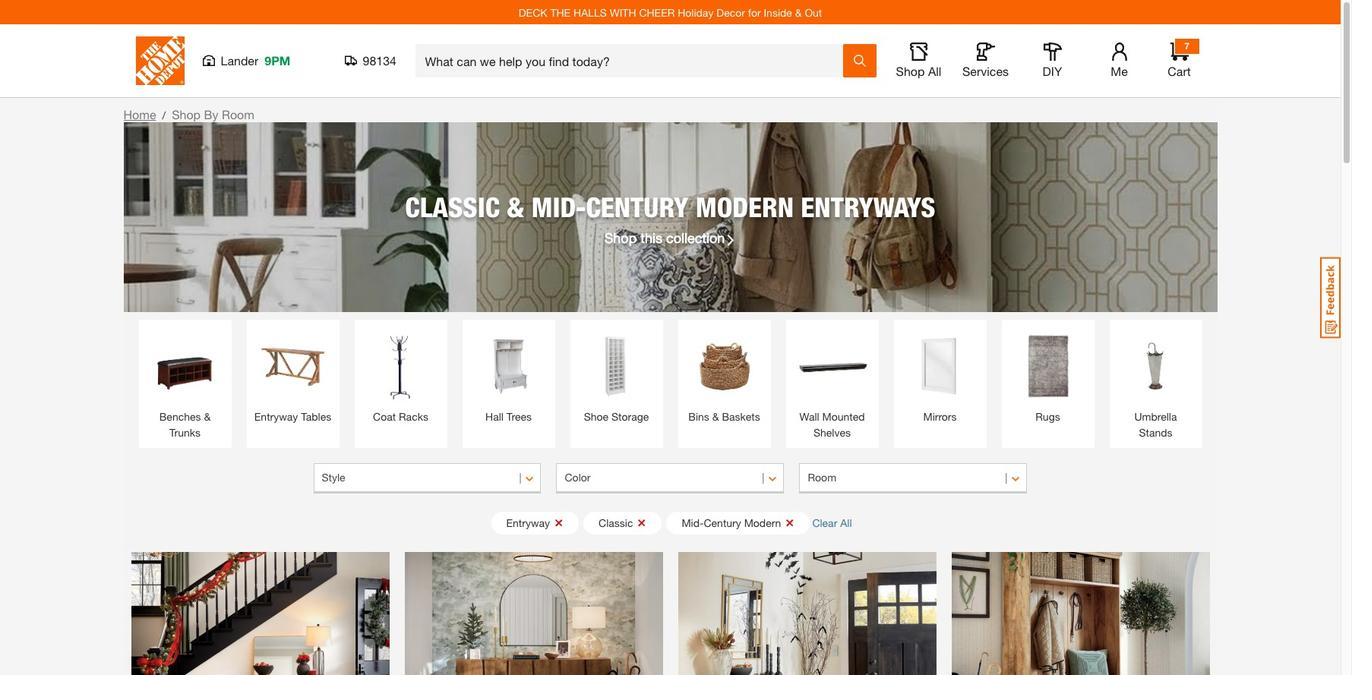 Task type: describe. For each thing, give the bounding box(es) containing it.
3 stretchy image image from the left
[[678, 552, 936, 675]]

entryway tables
[[254, 410, 331, 423]]

coat racks link
[[362, 327, 439, 425]]

wall mounted shelves link
[[793, 327, 871, 441]]

deck the halls with cheer holiday decor for inside & out
[[519, 6, 822, 19]]

classic & mid-century modern entryways
[[405, 190, 936, 223]]

bins
[[688, 410, 709, 423]]

& for bins & baskets
[[712, 410, 719, 423]]

entryway tables link
[[254, 327, 332, 425]]

holiday
[[678, 6, 714, 19]]

2 stretchy image image from the left
[[404, 552, 663, 675]]

clear
[[812, 516, 837, 529]]

cart 7
[[1168, 40, 1191, 78]]

1 stretchy image image from the left
[[131, 552, 389, 675]]

rugs image
[[1009, 327, 1087, 405]]

0 horizontal spatial room
[[222, 107, 254, 122]]

mid-century modern button
[[666, 512, 810, 534]]

me
[[1111, 64, 1128, 78]]

room inside button
[[808, 471, 836, 484]]

hall trees image
[[470, 327, 547, 405]]

deck the halls with cheer holiday decor for inside & out link
[[519, 6, 822, 19]]

diy
[[1043, 64, 1062, 78]]

by
[[204, 107, 218, 122]]

for
[[748, 6, 761, 19]]

mirrors
[[923, 410, 957, 423]]

wall
[[799, 410, 819, 423]]

this
[[641, 229, 662, 246]]

shoe storage image
[[578, 327, 655, 405]]

the
[[550, 6, 571, 19]]

entryway tables image
[[254, 327, 332, 405]]

shelves
[[814, 426, 851, 439]]

lander 9pm
[[221, 53, 290, 68]]

7
[[1184, 40, 1189, 52]]

collection
[[666, 229, 725, 246]]

classic button
[[583, 512, 662, 534]]

inside
[[764, 6, 792, 19]]

all for clear all
[[840, 516, 852, 529]]

feedback link image
[[1320, 257, 1341, 339]]

home link
[[123, 107, 156, 122]]

0 vertical spatial modern
[[696, 190, 794, 223]]

all for shop all
[[928, 64, 941, 78]]

shop all button
[[894, 43, 943, 79]]

trunks
[[169, 426, 201, 439]]

benches & trunks
[[159, 410, 211, 439]]

room button
[[799, 463, 1027, 494]]

trees
[[506, 410, 532, 423]]

with
[[610, 6, 636, 19]]

entryway button
[[491, 512, 579, 534]]

bins & baskets image
[[686, 327, 763, 405]]

shop all
[[896, 64, 941, 78]]

umbrella stands
[[1134, 410, 1177, 439]]

entryways
[[801, 190, 936, 223]]

4 stretchy image image from the left
[[951, 552, 1210, 675]]

me button
[[1095, 43, 1144, 79]]

benches
[[159, 410, 201, 423]]

entryway for entryway tables
[[254, 410, 298, 423]]

color
[[565, 471, 591, 484]]

shoe storage
[[584, 410, 649, 423]]

color button
[[556, 463, 784, 494]]

shoe
[[584, 410, 609, 423]]

storage
[[611, 410, 649, 423]]

style
[[322, 471, 345, 484]]

coat racks image
[[362, 327, 439, 405]]

wall mounted shelves
[[799, 410, 865, 439]]

hall trees link
[[470, 327, 547, 425]]

hall trees
[[485, 410, 532, 423]]



Task type: vqa. For each thing, say whether or not it's contained in the screenshot.
Keep
no



Task type: locate. For each thing, give the bounding box(es) containing it.
bins & baskets
[[688, 410, 760, 423]]

1 horizontal spatial room
[[808, 471, 836, 484]]

hall
[[485, 410, 504, 423]]

0 vertical spatial all
[[928, 64, 941, 78]]

century inside button
[[704, 516, 741, 529]]

umbrella
[[1134, 410, 1177, 423]]

mid-century modern
[[682, 516, 781, 529]]

entryway for entryway
[[506, 516, 550, 529]]

0 horizontal spatial classic
[[405, 190, 500, 223]]

shop
[[896, 64, 925, 78], [172, 107, 201, 122], [604, 229, 637, 246]]

shop left services
[[896, 64, 925, 78]]

umbrella stands image
[[1117, 327, 1194, 405]]

modern inside button
[[744, 516, 781, 529]]

classic inside "button"
[[599, 516, 633, 529]]

non lazy image image
[[123, 122, 1217, 312]]

shop for shop all
[[896, 64, 925, 78]]

services
[[962, 64, 1009, 78]]

shop this collection link
[[604, 228, 736, 248]]

/
[[162, 109, 166, 122]]

style button
[[313, 463, 541, 494]]

home / shop by room
[[123, 107, 254, 122]]

all
[[928, 64, 941, 78], [840, 516, 852, 529]]

shoe storage link
[[578, 327, 655, 425]]

room
[[222, 107, 254, 122], [808, 471, 836, 484]]

classic for classic & mid-century modern entryways
[[405, 190, 500, 223]]

1 vertical spatial room
[[808, 471, 836, 484]]

0 vertical spatial century
[[586, 190, 688, 223]]

shop inside 'button'
[[896, 64, 925, 78]]

room up clear
[[808, 471, 836, 484]]

shop left this
[[604, 229, 637, 246]]

0 horizontal spatial mid-
[[531, 190, 586, 223]]

1 horizontal spatial century
[[704, 516, 741, 529]]

0 horizontal spatial entryway
[[254, 410, 298, 423]]

shop right /
[[172, 107, 201, 122]]

racks
[[399, 410, 428, 423]]

room right by
[[222, 107, 254, 122]]

century up this
[[586, 190, 688, 223]]

the home depot logo image
[[136, 36, 184, 85]]

mirrors image
[[901, 327, 979, 405]]

mid-
[[531, 190, 586, 223], [682, 516, 704, 529]]

& for benches & trunks
[[204, 410, 211, 423]]

What can we help you find today? search field
[[425, 45, 842, 77]]

1 vertical spatial century
[[704, 516, 741, 529]]

stretchy image image
[[131, 552, 389, 675], [404, 552, 663, 675], [678, 552, 936, 675], [951, 552, 1210, 675]]

1 horizontal spatial entryway
[[506, 516, 550, 529]]

diy button
[[1028, 43, 1077, 79]]

modern up collection
[[696, 190, 794, 223]]

clear all button
[[812, 509, 852, 537]]

coat racks
[[373, 410, 428, 423]]

2 vertical spatial shop
[[604, 229, 637, 246]]

deck
[[519, 6, 547, 19]]

century
[[586, 190, 688, 223], [704, 516, 741, 529]]

all inside shop all 'button'
[[928, 64, 941, 78]]

clear all
[[812, 516, 852, 529]]

1 horizontal spatial classic
[[599, 516, 633, 529]]

benches & trunks image
[[146, 327, 224, 405]]

0 vertical spatial mid-
[[531, 190, 586, 223]]

entryway inside entryway button
[[506, 516, 550, 529]]

baskets
[[722, 410, 760, 423]]

mounted
[[822, 410, 865, 423]]

decor
[[717, 6, 745, 19]]

& inside benches & trunks
[[204, 410, 211, 423]]

cheer
[[639, 6, 675, 19]]

0 vertical spatial shop
[[896, 64, 925, 78]]

entryway
[[254, 410, 298, 423], [506, 516, 550, 529]]

1 vertical spatial classic
[[599, 516, 633, 529]]

&
[[795, 6, 802, 19], [507, 190, 524, 223], [204, 410, 211, 423], [712, 410, 719, 423]]

0 vertical spatial entryway
[[254, 410, 298, 423]]

halls
[[574, 6, 607, 19]]

1 horizontal spatial mid-
[[682, 516, 704, 529]]

0 horizontal spatial shop
[[172, 107, 201, 122]]

0 vertical spatial room
[[222, 107, 254, 122]]

1 vertical spatial shop
[[172, 107, 201, 122]]

0 horizontal spatial all
[[840, 516, 852, 529]]

coat
[[373, 410, 396, 423]]

bins & baskets link
[[686, 327, 763, 425]]

mid- inside button
[[682, 516, 704, 529]]

tables
[[301, 410, 331, 423]]

wall mounted shelves image
[[793, 327, 871, 405]]

2 horizontal spatial shop
[[896, 64, 925, 78]]

0 horizontal spatial century
[[586, 190, 688, 223]]

all left services
[[928, 64, 941, 78]]

rugs link
[[1009, 327, 1087, 425]]

rugs
[[1036, 410, 1060, 423]]

umbrella stands link
[[1117, 327, 1194, 441]]

9pm
[[265, 53, 290, 68]]

lander
[[221, 53, 258, 68]]

1 vertical spatial entryway
[[506, 516, 550, 529]]

classic
[[405, 190, 500, 223], [599, 516, 633, 529]]

shop this collection
[[604, 229, 725, 246]]

1 vertical spatial modern
[[744, 516, 781, 529]]

benches & trunks link
[[146, 327, 224, 441]]

98134
[[363, 53, 397, 68]]

cart
[[1168, 64, 1191, 78]]

& inside bins & baskets link
[[712, 410, 719, 423]]

century down color button
[[704, 516, 741, 529]]

home
[[123, 107, 156, 122]]

& for classic & mid-century modern entryways
[[507, 190, 524, 223]]

classic for classic
[[599, 516, 633, 529]]

services button
[[961, 43, 1010, 79]]

1 horizontal spatial shop
[[604, 229, 637, 246]]

entryway inside entryway tables "link"
[[254, 410, 298, 423]]

stands
[[1139, 426, 1172, 439]]

all inside clear all button
[[840, 516, 852, 529]]

mirrors link
[[901, 327, 979, 425]]

modern left clear
[[744, 516, 781, 529]]

modern
[[696, 190, 794, 223], [744, 516, 781, 529]]

1 vertical spatial all
[[840, 516, 852, 529]]

out
[[805, 6, 822, 19]]

shop for shop this collection
[[604, 229, 637, 246]]

1 horizontal spatial all
[[928, 64, 941, 78]]

0 vertical spatial classic
[[405, 190, 500, 223]]

1 vertical spatial mid-
[[682, 516, 704, 529]]

98134 button
[[344, 53, 397, 68]]

all right clear
[[840, 516, 852, 529]]



